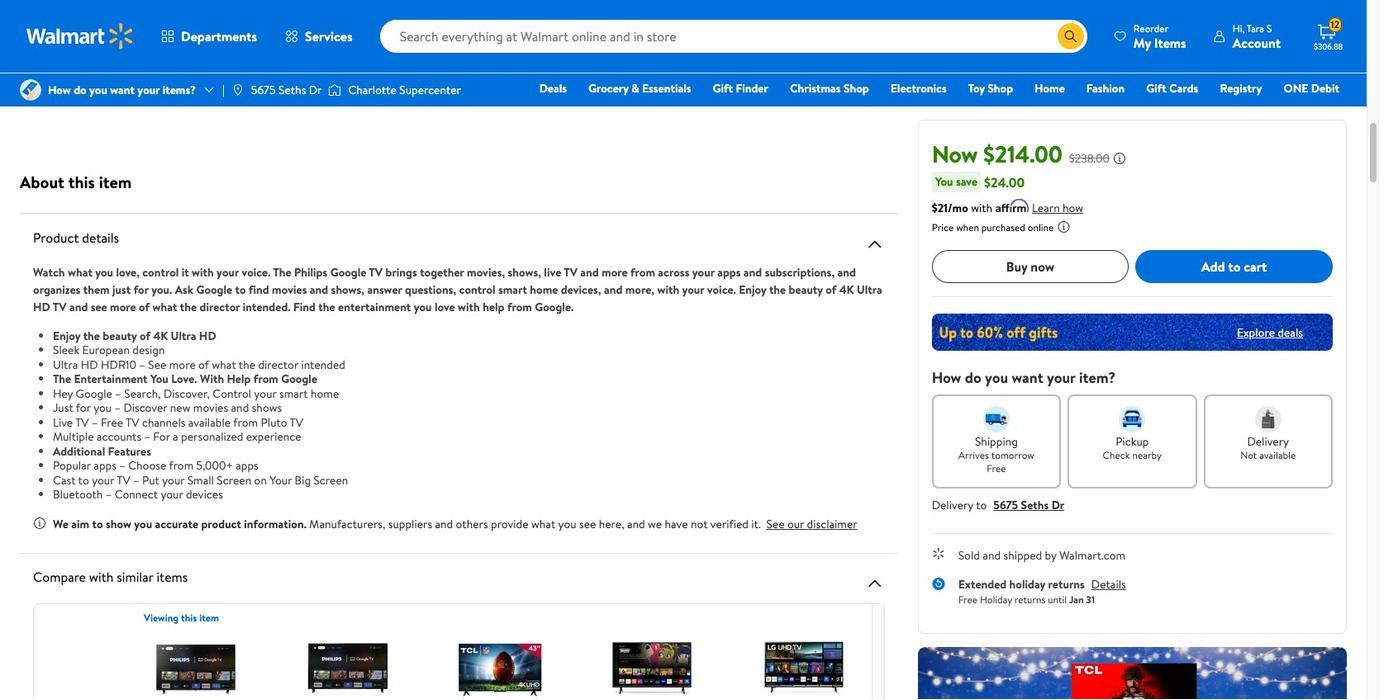 Task type: describe. For each thing, give the bounding box(es) containing it.
with up price when purchased online
[[971, 200, 992, 216]]

intent image for pickup image
[[1119, 407, 1146, 433]]

row header inside the viewing this item row
[[34, 624, 120, 700]]

with
[[200, 371, 224, 388]]

tv inside lg 43" class 4k uhd 2160p webos smart tv - 43uq7070zud 1536
[[324, 7, 340, 26]]

live
[[53, 414, 73, 431]]

add
[[1202, 258, 1225, 276]]

to inside watch what you love, control it with your voice. the philips google tv brings together movies, shows, live tv and more from across your apps and subscriptions, and organizes them just for you. ask google to find movies and shows, answer questions, control smart home devices, and more, with your voice. enjoy the beauty of 4k ultra hd tv and see more of what the director intended. find the entertainment you love with help from google.
[[235, 281, 246, 298]]

lg 43" class 4k uhd 2160p webos smart tv - 43uq7070zud image
[[761, 625, 847, 700]]

item?
[[1079, 368, 1116, 388]]

we
[[53, 516, 69, 533]]

see our disclaimer button
[[766, 516, 857, 533]]

aim
[[71, 516, 89, 533]]

until
[[1048, 593, 1067, 607]]

1 horizontal spatial 2-day shipping
[[246, 77, 308, 91]]

sleek
[[53, 342, 80, 359]]

– left connect
[[106, 487, 112, 503]]

philips 50" class 4k ultra hd (2160p) google smart led tv (50pul7552/f7) image
[[305, 625, 391, 700]]

electronics link
[[883, 79, 954, 98]]

holiday
[[1009, 577, 1045, 593]]

– right the live
[[92, 414, 98, 431]]

toy shop
[[968, 80, 1013, 97]]

delivery for delivery not available
[[1247, 434, 1289, 450]]

supercenter
[[399, 82, 461, 98]]

0 horizontal spatial more
[[110, 299, 136, 315]]

see inside watch what you love, control it with your voice. the philips google tv brings together movies, shows, live tv and more from across your apps and subscriptions, and organizes them just for you. ask google to find movies and shows, answer questions, control smart home devices, and more, with your voice. enjoy the beauty of 4k ultra hd tv and see more of what the director intended. find the entertainment you love with help from google.
[[91, 299, 107, 315]]

of right the love.
[[198, 357, 209, 373]]

have
[[665, 516, 688, 533]]

finder
[[736, 80, 768, 97]]

connect
[[115, 487, 158, 503]]

to inside button
[[1228, 258, 1241, 276]]

and right sold
[[983, 548, 1001, 564]]

compare with similar items
[[33, 568, 188, 586]]

gift finder
[[713, 80, 768, 97]]

do for how do you want your items?
[[74, 82, 87, 98]]

apps inside watch what you love, control it with your voice. the philips google tv brings together movies, shows, live tv and more from across your apps and subscriptions, and organizes them just for you. ask google to find movies and shows, answer questions, control smart home devices, and more, with your voice. enjoy the beauty of 4k ultra hd tv and see more of what the director intended. find the entertainment you love with help from google.
[[717, 264, 741, 281]]

4k inside tcl 43" class 4-series 4k uhd hdr smart roku tv - 43s451
[[155, 0, 171, 7]]

for inside enjoy the beauty of 4k ultra hd sleek european design ultra hd hdr10 – see more of what the director intended the entertainment you love. with help from google hey google – search, discover, control your smart home just for you – discover new movies and shows live tv – free tv channels available from pluto tv multiple accounts – for a personalized experience additional features popular apps – choose from 5,000+ apps cast to your tv – put your small screen on your big screen bluetooth – connect your devices
[[76, 400, 91, 416]]

1-day shipping
[[465, 77, 525, 91]]

1 horizontal spatial voice.
[[707, 281, 736, 298]]

find
[[293, 299, 316, 315]]

product group containing philips 55" class 4k ultra hd (2160p) google smart led tv (55pul7552/f7)
[[682, 0, 865, 127]]

delivery for delivery to 5675 seths dr
[[932, 497, 973, 514]]

tv inside tcl 43" class 4-series 4k uhd hdr smart roku tv - 43s451
[[124, 7, 139, 26]]

3+ day shipping
[[685, 77, 751, 91]]

home inside watch what you love, control it with your voice. the philips google tv brings together movies, shows, live tv and more from across your apps and subscriptions, and organizes them just for you. ask google to find movies and shows, answer questions, control smart home devices, and more, with your voice. enjoy the beauty of 4k ultra hd tv and see more of what the director intended. find the entertainment you love with help from google.
[[530, 281, 558, 298]]

walmart image
[[26, 23, 134, 50]]

you down questions,
[[414, 299, 432, 315]]

smart inside watch what you love, control it with your voice. the philips google tv brings together movies, shows, live tv and more from across your apps and subscriptions, and organizes them just for you. ask google to find movies and shows, answer questions, control smart home devices, and more, with your voice. enjoy the beauty of 4k ultra hd tv and see more of what the director intended. find the entertainment you love with help from google.
[[498, 281, 527, 298]]

led for philips 50" class 4k ultra hd (2160p) google smart led tv (50pul7552/f7)
[[590, 7, 614, 26]]

cart
[[1244, 258, 1267, 276]]

and left subscriptions,
[[744, 264, 762, 281]]

control
[[213, 385, 251, 402]]

1 horizontal spatial see
[[766, 516, 785, 533]]

day for lg 43" class 4k uhd 2160p webos smart tv - 43uq7070zud
[[255, 77, 270, 91]]

tv left put at left bottom
[[117, 472, 130, 489]]

about this item
[[20, 171, 132, 193]]

legal information image
[[1057, 221, 1070, 234]]

purchased
[[981, 221, 1025, 235]]

essentials
[[642, 80, 691, 97]]

item for viewing this item
[[199, 611, 219, 625]]

movies inside watch what you love, control it with your voice. the philips google tv brings together movies, shows, live tv and more from across your apps and subscriptions, and organizes them just for you. ask google to find movies and shows, answer questions, control smart home devices, and more, with your voice. enjoy the beauty of 4k ultra hd tv and see more of what the director intended. find the entertainment you love with help from google.
[[272, 281, 307, 298]]

0 vertical spatial 2-day shipping
[[111, 59, 172, 73]]

ask
[[175, 281, 193, 298]]

hd inside philips 50" class 4k ultra hd (2160p) google smart led tv (50pul7552/f7) 1122
[[609, 0, 628, 7]]

1 vertical spatial shows,
[[331, 281, 364, 298]]

reorder
[[1134, 21, 1169, 35]]

0 horizontal spatial returns
[[1015, 593, 1046, 607]]

uhd inside tcl 43" class 4-series 4k uhd hdr smart roku tv - 43s451
[[174, 0, 203, 7]]

christmas shop link
[[782, 79, 877, 98]]

with down across
[[657, 281, 679, 298]]

google inside philips 55" class 4k ultra hd (2160p) google smart led tv (55pul7552/f7) 2301
[[727, 7, 769, 26]]

learn
[[1032, 200, 1060, 216]]

series
[[117, 0, 152, 7]]

day for philips 50" class 4k ultra hd (2160p) google smart led tv (50pul7552/f7)
[[472, 77, 487, 91]]

director inside enjoy the beauty of 4k ultra hd sleek european design ultra hd hdr10 – see more of what the director intended the entertainment you love. with help from google hey google – search, discover, control your smart home just for you – discover new movies and shows live tv – free tv channels available from pluto tv multiple accounts – for a personalized experience additional features popular apps – choose from 5,000+ apps cast to your tv – put your small screen on your big screen bluetooth – connect your devices
[[258, 357, 298, 373]]

tv right live
[[564, 264, 578, 281]]

shipped
[[1004, 548, 1042, 564]]

registry
[[1220, 80, 1262, 97]]

1 horizontal spatial control
[[459, 281, 495, 298]]

pickup for pickup
[[26, 59, 55, 73]]

(55pul7552/f7)
[[682, 26, 776, 44]]

deals link
[[532, 79, 574, 98]]

3+
[[685, 77, 696, 91]]

tomorrow
[[991, 449, 1034, 463]]

philips 55" class 4k ultra hd (2160p) google smart led tv (55pul7552/f7) 2301
[[682, 0, 852, 64]]

multiple
[[53, 429, 94, 445]]

1 horizontal spatial apps
[[236, 458, 258, 474]]

suppliers
[[388, 516, 432, 533]]

viewing this item row
[[34, 611, 1336, 700]]

about
[[20, 171, 64, 193]]

smart inside enjoy the beauty of 4k ultra hd sleek european design ultra hd hdr10 – see more of what the director intended the entertainment you love. with help from google hey google – search, discover, control your smart home just for you – discover new movies and shows live tv – free tv channels available from pluto tv multiple accounts – for a personalized experience additional features popular apps – choose from 5,000+ apps cast to your tv – put your small screen on your big screen bluetooth – connect your devices
[[279, 385, 308, 402]]

0 vertical spatial 2-
[[111, 59, 120, 73]]

 image for 5675
[[231, 83, 244, 97]]

12
[[1331, 18, 1340, 32]]

love
[[435, 299, 455, 315]]

intent image for delivery image
[[1255, 407, 1281, 433]]

intent image for shipping image
[[983, 407, 1010, 433]]

do for how do you want your item?
[[965, 368, 981, 388]]

4k inside philips 55" class 4k ultra hd (2160p) google smart led tv (55pul7552/f7) 2301
[[776, 0, 792, 7]]

details button
[[1091, 577, 1126, 593]]

1 horizontal spatial 2-
[[246, 77, 255, 91]]

help
[[483, 299, 504, 315]]

ultra right design
[[171, 328, 196, 344]]

(2160p) for 50"
[[462, 7, 505, 26]]

1 screen from the left
[[217, 472, 251, 489]]

1 horizontal spatial seths
[[1021, 497, 1049, 514]]

gift cards link
[[1139, 79, 1206, 98]]

and up find
[[310, 281, 328, 298]]

free inside shipping arrives tomorrow free
[[987, 462, 1006, 476]]

hdr10
[[101, 357, 136, 373]]

home link
[[1027, 79, 1072, 98]]

shop for christmas shop
[[844, 80, 869, 97]]

sold
[[958, 548, 980, 564]]

2 screen from the left
[[314, 472, 348, 489]]

additional
[[53, 443, 105, 460]]

the right find
[[318, 299, 335, 315]]

shop for toy shop
[[988, 80, 1013, 97]]

0 vertical spatial dr
[[309, 82, 322, 98]]

and left others
[[435, 516, 453, 533]]

add to cart button
[[1136, 250, 1333, 283]]

and left more,
[[604, 281, 622, 298]]

beauty inside enjoy the beauty of 4k ultra hd sleek european design ultra hd hdr10 – see more of what the director intended the entertainment you love. with help from google hey google – search, discover, control your smart home just for you – discover new movies and shows live tv – free tv channels available from pluto tv multiple accounts – for a personalized experience additional features popular apps – choose from 5,000+ apps cast to your tv – put your small screen on your big screen bluetooth – connect your devices
[[103, 328, 137, 344]]

1 horizontal spatial returns
[[1048, 577, 1085, 593]]

– left discover
[[114, 400, 121, 416]]

just
[[112, 281, 131, 298]]

you down 12632 on the left of the page
[[89, 82, 107, 98]]

you left here,
[[558, 516, 576, 533]]

31
[[1086, 593, 1095, 607]]

questions,
[[405, 281, 456, 298]]

smart for philips 50" class 4k ultra hd (2160p) google smart led tv (50pul7552/f7) 1122
[[553, 7, 587, 26]]

affirm image
[[996, 199, 1029, 212]]

of down love,
[[139, 299, 150, 315]]

disclaimer
[[807, 516, 857, 533]]

smart inside lg 43" class 4k uhd 2160p webos smart tv - 43uq7070zud 1536
[[287, 7, 321, 26]]

2301
[[735, 50, 754, 64]]

philips for philips 55" class 4k ultra hd (2160p) google smart led tv (55pul7552/f7)
[[682, 0, 718, 7]]

want for items?
[[110, 82, 135, 98]]

you up intent image for shipping
[[985, 368, 1008, 388]]

verified
[[711, 516, 749, 533]]

0 horizontal spatial apps
[[94, 458, 116, 474]]

shipping for lg 43" class 4k uhd 2160p webos smart tv - 43uq7070zud
[[272, 77, 308, 91]]

and inside enjoy the beauty of 4k ultra hd sleek european design ultra hd hdr10 – see more of what the director intended the entertainment you love. with help from google hey google – search, discover, control your smart home just for you – discover new movies and shows live tv – free tv channels available from pluto tv multiple accounts – for a personalized experience additional features popular apps – choose from 5,000+ apps cast to your tv – put your small screen on your big screen bluetooth – connect your devices
[[231, 400, 249, 416]]

help
[[227, 371, 251, 388]]

– left put at left bottom
[[133, 472, 139, 489]]

deals
[[1278, 324, 1303, 341]]

product group containing lg 43" class 4k uhd 2160p webos smart tv - 43uq7070zud
[[243, 0, 426, 127]]

with left similar
[[89, 568, 114, 586]]

1122
[[515, 50, 532, 64]]

enjoy the beauty of 4k ultra hd sleek european design ultra hd hdr10 – see more of what the director intended the entertainment you love. with help from google hey google – search, discover, control your smart home just for you – discover new movies and shows live tv – free tv channels available from pluto tv multiple accounts – for a personalized experience additional features popular apps – choose from 5,000+ apps cast to your tv – put your small screen on your big screen bluetooth – connect your devices
[[53, 328, 348, 503]]

5,000+
[[196, 458, 233, 474]]

tv up answer
[[369, 264, 383, 281]]

director inside watch what you love, control it with your voice. the philips google tv brings together movies, shows, live tv and more from across your apps and subscriptions, and organizes them just for you. ask google to find movies and shows, answer questions, control smart home devices, and more, with your voice. enjoy the beauty of 4k ultra hd tv and see more of what the director intended. find the entertainment you love with help from google.
[[200, 299, 240, 315]]

0 vertical spatial 5675
[[251, 82, 276, 98]]

55"
[[722, 0, 741, 7]]

0 vertical spatial seths
[[278, 82, 306, 98]]

the inside watch what you love, control it with your voice. the philips google tv brings together movies, shows, live tv and more from across your apps and subscriptions, and organizes them just for you. ask google to find movies and shows, answer questions, control smart home devices, and more, with your voice. enjoy the beauty of 4k ultra hd tv and see more of what the director intended. find the entertainment you love with help from google.
[[273, 264, 291, 281]]

43s451
[[151, 7, 192, 26]]

$238.00
[[1069, 150, 1110, 167]]

items
[[1154, 33, 1186, 52]]

explore deals
[[1237, 324, 1303, 341]]

you right show
[[134, 516, 152, 533]]

to right aim
[[92, 516, 103, 533]]

philips 50" class 4k ultra hd (2160p) google smart led tv (50pul7552/f7) 1122
[[462, 0, 633, 64]]

the down subscriptions,
[[769, 281, 786, 298]]

s
[[1267, 21, 1272, 35]]

the inside enjoy the beauty of 4k ultra hd sleek european design ultra hd hdr10 – see more of what the director intended the entertainment you love. with help from google hey google – search, discover, control your smart home just for you – discover new movies and shows live tv – free tv channels available from pluto tv multiple accounts – for a personalized experience additional features popular apps – choose from 5,000+ apps cast to your tv – put your small screen on your big screen bluetooth – connect your devices
[[53, 371, 71, 388]]

– left the choose
[[119, 458, 125, 474]]

0 horizontal spatial control
[[142, 264, 179, 281]]

for inside watch what you love, control it with your voice. the philips google tv brings together movies, shows, live tv and more from across your apps and subscriptions, and organizes them just for you. ask google to find movies and shows, answer questions, control smart home devices, and more, with your voice. enjoy the beauty of 4k ultra hd tv and see more of what the director intended. find the entertainment you love with help from google.
[[134, 281, 149, 298]]

ultra up hey
[[53, 357, 78, 373]]

delivery not available
[[1240, 434, 1296, 463]]

– left search,
[[115, 385, 121, 402]]

home inside enjoy the beauty of 4k ultra hd sleek european design ultra hd hdr10 – see more of what the director intended the entertainment you love. with help from google hey google – search, discover, control your smart home just for you – discover new movies and shows live tv – free tv channels available from pluto tv multiple accounts – for a personalized experience additional features popular apps – choose from 5,000+ apps cast to your tv – put your small screen on your big screen bluetooth – connect your devices
[[311, 385, 339, 402]]

tv inside philips 50" class 4k ultra hd (2160p) google smart led tv (50pul7552/f7) 1122
[[617, 7, 633, 26]]

walmart.com
[[1059, 548, 1126, 564]]

smart for tcl 43" class 4-series 4k uhd hdr smart roku tv - 43s451
[[55, 7, 89, 26]]

&
[[631, 80, 639, 97]]

product group containing philips 50" class 4k ultra hd (2160p) google smart led tv (50pul7552/f7)
[[462, 0, 645, 127]]

price
[[932, 221, 954, 235]]

ultra inside philips 55" class 4k ultra hd (2160p) google smart led tv (55pul7552/f7) 2301
[[796, 0, 824, 7]]

you save $24.00
[[935, 173, 1025, 191]]

$24.00
[[984, 173, 1025, 191]]

nearby
[[1132, 449, 1162, 463]]

you up them
[[95, 264, 113, 281]]

sold and shipped by walmart.com
[[958, 548, 1126, 564]]

tv down organizes
[[53, 299, 67, 315]]

explore
[[1237, 324, 1275, 341]]

with right love
[[458, 299, 480, 315]]

– right hdr10 at the left bottom of the page
[[139, 357, 145, 373]]

webos
[[243, 7, 284, 26]]

of down subscriptions,
[[826, 281, 836, 298]]

tv up features
[[126, 414, 139, 431]]

fashion
[[1086, 80, 1125, 97]]

hi,
[[1233, 21, 1245, 35]]

how for how do you want your items?
[[48, 82, 71, 98]]



Task type: vqa. For each thing, say whether or not it's contained in the screenshot.
Series
yes



Task type: locate. For each thing, give the bounding box(es) containing it.
1 horizontal spatial  image
[[231, 83, 244, 97]]

1 vertical spatial more
[[110, 299, 136, 315]]

1 horizontal spatial philips
[[462, 0, 499, 7]]

it
[[182, 264, 189, 281]]

ultra inside watch what you love, control it with your voice. the philips google tv brings together movies, shows, live tv and more from across your apps and subscriptions, and organizes them just for you. ask google to find movies and shows, answer questions, control smart home devices, and more, with your voice. enjoy the beauty of 4k ultra hd tv and see more of what the director intended. find the entertainment you love with help from google.
[[857, 281, 882, 298]]

to left 5675 seths dr button
[[976, 497, 987, 514]]

to inside enjoy the beauty of 4k ultra hd sleek european design ultra hd hdr10 – see more of what the director intended the entertainment you love. with help from google hey google – search, discover, control your smart home just for you – discover new movies and shows live tv – free tv channels available from pluto tv multiple accounts – for a personalized experience additional features popular apps – choose from 5,000+ apps cast to your tv – put your small screen on your big screen bluetooth – connect your devices
[[78, 472, 89, 489]]

you inside enjoy the beauty of 4k ultra hd sleek european design ultra hd hdr10 – see more of what the director intended the entertainment you love. with help from google hey google – search, discover, control your smart home just for you – discover new movies and shows live tv – free tv channels available from pluto tv multiple accounts – for a personalized experience additional features popular apps – choose from 5,000+ apps cast to your tv – put your small screen on your big screen bluetooth – connect your devices
[[93, 400, 112, 416]]

tv right pluto at the left bottom
[[290, 414, 303, 431]]

1-
[[465, 77, 472, 91]]

0 vertical spatial more
[[602, 264, 628, 281]]

beauty down subscriptions,
[[789, 281, 823, 298]]

1 horizontal spatial home
[[530, 281, 558, 298]]

movies up find
[[272, 281, 307, 298]]

delivery down 12632 on the left of the page
[[65, 59, 101, 73]]

class inside philips 55" class 4k ultra hd (2160p) google smart led tv (55pul7552/f7) 2301
[[744, 0, 773, 7]]

1 vertical spatial seths
[[1021, 497, 1049, 514]]

gift for gift cards
[[1146, 80, 1167, 97]]

tv right the live
[[75, 414, 89, 431]]

features
[[108, 443, 151, 460]]

more up more,
[[602, 264, 628, 281]]

1 horizontal spatial do
[[965, 368, 981, 388]]

dr
[[309, 82, 322, 98], [1052, 497, 1064, 514]]

home down live
[[530, 281, 558, 298]]

4k inside watch what you love, control it with your voice. the philips google tv brings together movies, shows, live tv and more from across your apps and subscriptions, and organizes them just for you. ask google to find movies and shows, answer questions, control smart home devices, and more, with your voice. enjoy the beauty of 4k ultra hd tv and see more of what the director intended. find the entertainment you love with help from google.
[[839, 281, 854, 298]]

1 horizontal spatial available
[[1260, 449, 1296, 463]]

not
[[1240, 449, 1257, 463]]

led inside philips 50" class 4k ultra hd (2160p) google smart led tv (50pul7552/f7) 1122
[[590, 7, 614, 26]]

philips for philips 50" class 4k ultra hd (2160p) google smart led tv (50pul7552/f7)
[[462, 0, 499, 7]]

day up how do you want your items?
[[120, 59, 134, 73]]

43" right lg on the left top of the page
[[262, 0, 281, 7]]

home
[[530, 281, 558, 298], [311, 385, 339, 402]]

how do you want your items?
[[48, 82, 196, 98]]

enjoy down subscriptions,
[[739, 281, 766, 298]]

design
[[132, 342, 165, 359]]

what inside enjoy the beauty of 4k ultra hd sleek european design ultra hd hdr10 – see more of what the director intended the entertainment you love. with help from google hey google – search, discover, control your smart home just for you – discover new movies and shows live tv – free tv channels available from pluto tv multiple accounts – for a personalized experience additional features popular apps – choose from 5,000+ apps cast to your tv – put your small screen on your big screen bluetooth – connect your devices
[[212, 357, 236, 373]]

4 smart from the left
[[772, 7, 807, 26]]

what down you.
[[152, 299, 177, 315]]

43" inside tcl 43" class 4-series 4k uhd hdr smart roku tv - 43s451
[[49, 0, 68, 7]]

how up the arrives
[[932, 368, 961, 388]]

item
[[99, 171, 132, 193], [199, 611, 219, 625]]

of
[[826, 281, 836, 298], [139, 299, 150, 315], [140, 328, 150, 344], [198, 357, 209, 373]]

the
[[769, 281, 786, 298], [180, 299, 197, 315], [318, 299, 335, 315], [83, 328, 100, 344], [239, 357, 255, 373]]

philips inside philips 55" class 4k ultra hd (2160p) google smart led tv (55pul7552/f7) 2301
[[682, 0, 718, 7]]

class inside philips 50" class 4k ultra hd (2160p) google smart led tv (50pul7552/f7) 1122
[[525, 0, 554, 7]]

1 horizontal spatial this
[[181, 611, 197, 625]]

you down entertainment
[[93, 400, 112, 416]]

1 horizontal spatial shop
[[988, 80, 1013, 97]]

2 vertical spatial free
[[958, 593, 978, 607]]

how down the walmart image
[[48, 82, 71, 98]]

show
[[106, 516, 131, 533]]

tcl 43" class 4-series 4k uhd hdr smart roku tv - 43s451 image
[[457, 625, 543, 700]]

1 gift from the left
[[713, 80, 733, 97]]

2 - from the left
[[343, 7, 348, 26]]

0 horizontal spatial see
[[91, 299, 107, 315]]

this for about
[[68, 171, 95, 193]]

voice.
[[242, 264, 271, 281], [707, 281, 736, 298]]

(2160p) inside philips 50" class 4k ultra hd (2160p) google smart led tv (50pul7552/f7) 1122
[[462, 7, 505, 26]]

dr up "by"
[[1052, 497, 1064, 514]]

0 vertical spatial voice.
[[242, 264, 271, 281]]

2 horizontal spatial free
[[987, 462, 1006, 476]]

electronics
[[891, 80, 947, 97]]

returns
[[1048, 577, 1085, 593], [1015, 593, 1046, 607]]

one
[[1284, 80, 1308, 97]]

search icon image
[[1064, 30, 1077, 43]]

1 vertical spatial pickup
[[1116, 434, 1149, 450]]

(2160p) inside philips 55" class 4k ultra hd (2160p) google smart led tv (55pul7552/f7) 2301
[[682, 7, 724, 26]]

class inside lg 43" class 4k uhd 2160p webos smart tv - 43uq7070zud 1536
[[284, 0, 314, 7]]

delivery inside delivery not available
[[1247, 434, 1289, 450]]

1 horizontal spatial enjoy
[[739, 281, 766, 298]]

(2160p) for 55"
[[682, 7, 724, 26]]

shipping
[[137, 59, 172, 73], [272, 77, 308, 91], [490, 77, 525, 91], [716, 77, 751, 91]]

4 class from the left
[[744, 0, 773, 7]]

compare with similar items image
[[865, 574, 885, 594]]

bluetooth
[[53, 487, 103, 503]]

0 horizontal spatial  image
[[20, 79, 41, 101]]

to left cart
[[1228, 258, 1241, 276]]

organizes
[[33, 281, 80, 298]]

when
[[956, 221, 979, 235]]

0 horizontal spatial seths
[[278, 82, 306, 98]]

this inside the viewing this item row
[[181, 611, 197, 625]]

 image right |
[[231, 83, 244, 97]]

see left here,
[[579, 516, 596, 533]]

free inside extended holiday returns details free holiday returns until jan 31
[[958, 593, 978, 607]]

the down ask
[[180, 299, 197, 315]]

1 horizontal spatial dr
[[1052, 497, 1064, 514]]

1 horizontal spatial item
[[199, 611, 219, 625]]

philips left 55"
[[682, 0, 718, 7]]

led inside philips 55" class 4k ultra hd (2160p) google smart led tv (55pul7552/f7) 2301
[[810, 7, 834, 26]]

0 horizontal spatial for
[[76, 400, 91, 416]]

0 horizontal spatial smart
[[279, 385, 308, 402]]

class inside tcl 43" class 4-series 4k uhd hdr smart roku tv - 43s451
[[71, 0, 101, 7]]

1 vertical spatial how
[[932, 368, 961, 388]]

movies down with
[[193, 400, 228, 416]]

smart up help
[[498, 281, 527, 298]]

control up you.
[[142, 264, 179, 281]]

enjoy inside enjoy the beauty of 4k ultra hd sleek european design ultra hd hdr10 – see more of what the director intended the entertainment you love. with help from google hey google – search, discover, control your smart home just for you – discover new movies and shows live tv – free tv channels available from pluto tv multiple accounts – for a personalized experience additional features popular apps – choose from 5,000+ apps cast to your tv – put your small screen on your big screen bluetooth – connect your devices
[[53, 328, 80, 344]]

 image
[[328, 82, 342, 98]]

ultra inside philips 50" class 4k ultra hd (2160p) google smart led tv (50pul7552/f7) 1122
[[577, 0, 606, 7]]

2-day shipping up how do you want your items?
[[111, 59, 172, 73]]

subscriptions,
[[765, 264, 835, 281]]

 image
[[20, 79, 41, 101], [231, 83, 244, 97]]

learn more about strikethrough prices image
[[1113, 152, 1126, 165]]

1 vertical spatial movies
[[193, 400, 228, 416]]

more
[[602, 264, 628, 281], [110, 299, 136, 315], [169, 357, 196, 373]]

1 horizontal spatial 5675
[[993, 497, 1018, 514]]

to right cast
[[78, 472, 89, 489]]

50"
[[502, 0, 522, 7]]

day right supercenter
[[472, 77, 487, 91]]

0 horizontal spatial (2160p)
[[462, 7, 505, 26]]

gift for gift finder
[[713, 80, 733, 97]]

Search search field
[[380, 20, 1087, 53]]

class for 1536
[[284, 0, 314, 7]]

smart up pluto at the left bottom
[[279, 385, 308, 402]]

1 vertical spatial you
[[150, 371, 168, 388]]

0 horizontal spatial see
[[148, 357, 166, 373]]

1 vertical spatial beauty
[[103, 328, 137, 344]]

do
[[74, 82, 87, 98], [965, 368, 981, 388]]

0 horizontal spatial voice.
[[242, 264, 271, 281]]

watch what you love, control it with your voice. the philips google tv brings together movies, shows, live tv and more from across your apps and subscriptions, and organizes them just for you. ask google to find movies and shows, answer questions, control smart home devices, and more, with your voice. enjoy the beauty of 4k ultra hd tv and see more of what the director intended. find the entertainment you love with help from google.
[[33, 264, 882, 315]]

free inside enjoy the beauty of 4k ultra hd sleek european design ultra hd hdr10 – see more of what the director intended the entertainment you love. with help from google hey google – search, discover, control your smart home just for you – discover new movies and shows live tv – free tv channels available from pluto tv multiple accounts – for a personalized experience additional features popular apps – choose from 5,000+ apps cast to your tv – put your small screen on your big screen bluetooth – connect your devices
[[101, 414, 123, 431]]

0 horizontal spatial philips
[[294, 264, 327, 281]]

enjoy inside watch what you love, control it with your voice. the philips google tv brings together movies, shows, live tv and more from across your apps and subscriptions, and organizes them just for you. ask google to find movies and shows, answer questions, control smart home devices, and more, with your voice. enjoy the beauty of 4k ultra hd tv and see more of what the director intended. find the entertainment you love with help from google.
[[739, 281, 766, 298]]

2 43" from the left
[[262, 0, 281, 7]]

item inside the viewing this item row
[[199, 611, 219, 625]]

to left the find
[[235, 281, 246, 298]]

class for (50pul7552/f7)
[[525, 0, 554, 7]]

0 vertical spatial this
[[68, 171, 95, 193]]

ultra right 55"
[[796, 0, 824, 7]]

- inside lg 43" class 4k uhd 2160p webos smart tv - 43uq7070zud 1536
[[343, 7, 348, 26]]

4k inside lg 43" class 4k uhd 2160p webos smart tv - 43uq7070zud 1536
[[317, 0, 333, 7]]

(2160p)
[[462, 7, 505, 26], [682, 7, 724, 26]]

smart right 50"
[[553, 7, 587, 26]]

2- right |
[[246, 77, 255, 91]]

up to sixty percent off deals. shop now. image
[[932, 314, 1333, 351]]

shipping for philips 50" class 4k ultra hd (2160p) google smart led tv (50pul7552/f7)
[[490, 77, 525, 91]]

more up discover,
[[169, 357, 196, 373]]

1 vertical spatial the
[[53, 371, 71, 388]]

0 horizontal spatial delivery
[[65, 59, 101, 73]]

43uq7070zud
[[243, 26, 332, 44]]

1 43" from the left
[[49, 0, 68, 7]]

2-day shipping
[[111, 59, 172, 73], [246, 77, 308, 91]]

0 vertical spatial movies
[[272, 281, 307, 298]]

1 vertical spatial see
[[579, 516, 596, 533]]

delivery inside product group
[[65, 59, 101, 73]]

and down them
[[69, 299, 88, 315]]

ultra
[[577, 0, 606, 7], [796, 0, 824, 7], [857, 281, 882, 298], [171, 328, 196, 344], [53, 357, 78, 373]]

see inside enjoy the beauty of 4k ultra hd sleek european design ultra hd hdr10 – see more of what the director intended the entertainment you love. with help from google hey google – search, discover, control your smart home just for you – discover new movies and shows live tv – free tv channels available from pluto tv multiple accounts – for a personalized experience additional features popular apps – choose from 5,000+ apps cast to your tv – put your small screen on your big screen bluetooth – connect your devices
[[148, 357, 166, 373]]

apps right 5,000+
[[236, 458, 258, 474]]

2 led from the left
[[810, 7, 834, 26]]

hd inside watch what you love, control it with your voice. the philips google tv brings together movies, shows, live tv and more from across your apps and subscriptions, and organizes them just for you. ask google to find movies and shows, answer questions, control smart home devices, and more, with your voice. enjoy the beauty of 4k ultra hd tv and see more of what the director intended. find the entertainment you love with help from google.
[[33, 299, 50, 315]]

led for philips 55" class 4k ultra hd (2160p) google smart led tv (55pul7552/f7)
[[810, 7, 834, 26]]

how
[[48, 82, 71, 98], [932, 368, 961, 388]]

and left we
[[627, 516, 645, 533]]

product
[[201, 516, 241, 533]]

more inside enjoy the beauty of 4k ultra hd sleek european design ultra hd hdr10 – see more of what the director intended the entertainment you love. with help from google hey google – search, discover, control your smart home just for you – discover new movies and shows live tv – free tv channels available from pluto tv multiple accounts – for a personalized experience additional features popular apps – choose from 5,000+ apps cast to your tv – put your small screen on your big screen bluetooth – connect your devices
[[169, 357, 196, 373]]

2 gift from the left
[[1146, 80, 1167, 97]]

and left shows
[[231, 400, 249, 416]]

product group
[[23, 0, 206, 127], [243, 0, 426, 127], [462, 0, 645, 127], [682, 0, 865, 127]]

gift cards
[[1146, 80, 1198, 97]]

shows
[[252, 400, 282, 416]]

item for about this item
[[99, 171, 132, 193]]

2 product group from the left
[[243, 0, 426, 127]]

4 product group from the left
[[682, 0, 865, 127]]

shop right toy
[[988, 80, 1013, 97]]

smart inside tcl 43" class 4-series 4k uhd hdr smart roku tv - 43s451
[[55, 7, 89, 26]]

philips left 50"
[[462, 0, 499, 7]]

and up devices,
[[580, 264, 599, 281]]

0 vertical spatial you
[[935, 174, 953, 190]]

smart inside philips 50" class 4k ultra hd (2160p) google smart led tv (50pul7552/f7) 1122
[[553, 7, 587, 26]]

cast
[[53, 472, 76, 489]]

gift inside 'link'
[[713, 80, 733, 97]]

shipping down 1536
[[272, 77, 308, 91]]

a
[[173, 429, 178, 445]]

pluto
[[261, 414, 287, 431]]

google inside philips 50" class 4k ultra hd (2160p) google smart led tv (50pul7552/f7) 1122
[[508, 7, 550, 26]]

shipping up "items?"
[[137, 59, 172, 73]]

for right just
[[76, 400, 91, 416]]

12632
[[76, 32, 101, 46]]

uhd
[[174, 0, 203, 7], [336, 0, 365, 7]]

gift finder link
[[705, 79, 776, 98]]

4k
[[155, 0, 171, 7], [317, 0, 333, 7], [558, 0, 574, 7], [776, 0, 792, 7], [839, 281, 854, 298], [153, 328, 168, 344]]

control down movies, in the left of the page
[[459, 281, 495, 298]]

movies inside enjoy the beauty of 4k ultra hd sleek european design ultra hd hdr10 – see more of what the director intended the entertainment you love. with help from google hey google – search, discover, control your smart home just for you – discover new movies and shows live tv – free tv channels available from pluto tv multiple accounts – for a personalized experience additional features popular apps – choose from 5,000+ apps cast to your tv – put your small screen on your big screen bluetooth – connect your devices
[[193, 400, 228, 416]]

1 horizontal spatial screen
[[314, 472, 348, 489]]

shows, up "entertainment"
[[331, 281, 364, 298]]

smart
[[498, 281, 527, 298], [279, 385, 308, 402]]

uhd inside lg 43" class 4k uhd 2160p webos smart tv - 43uq7070zud 1536
[[336, 0, 365, 7]]

4k inside enjoy the beauty of 4k ultra hd sleek european design ultra hd hdr10 – see more of what the director intended the entertainment you love. with help from google hey google – search, discover, control your smart home just for you – discover new movies and shows live tv – free tv channels available from pluto tv multiple accounts – for a personalized experience additional features popular apps – choose from 5,000+ apps cast to your tv – put your small screen on your big screen bluetooth – connect your devices
[[153, 328, 168, 344]]

available down control on the left bottom of page
[[188, 414, 231, 431]]

1 product group from the left
[[23, 0, 206, 127]]

1 vertical spatial dr
[[1052, 497, 1064, 514]]

1 horizontal spatial see
[[579, 516, 596, 533]]

popular
[[53, 458, 91, 474]]

43"
[[49, 0, 68, 7], [262, 0, 281, 7]]

- up services
[[343, 7, 348, 26]]

pickup down intent image for pickup
[[1116, 434, 1149, 450]]

similar
[[117, 568, 153, 586]]

hd
[[609, 0, 628, 7], [827, 0, 847, 7], [33, 299, 50, 315], [199, 328, 216, 344], [81, 357, 98, 373]]

0 vertical spatial enjoy
[[739, 281, 766, 298]]

led up grocery
[[590, 7, 614, 26]]

0 horizontal spatial 5675
[[251, 82, 276, 98]]

you.
[[151, 281, 172, 298]]

love,
[[116, 264, 140, 281]]

1 smart from the left
[[55, 7, 89, 26]]

apps right across
[[717, 264, 741, 281]]

1 shop from the left
[[844, 80, 869, 97]]

0 horizontal spatial beauty
[[103, 328, 137, 344]]

what up them
[[68, 264, 92, 281]]

you left the love.
[[150, 371, 168, 388]]

row header
[[34, 624, 120, 700]]

home
[[1035, 80, 1065, 97]]

5675 right |
[[251, 82, 276, 98]]

2 horizontal spatial more
[[602, 264, 628, 281]]

2- up how do you want your items?
[[111, 59, 120, 73]]

european
[[82, 342, 130, 359]]

0 horizontal spatial want
[[110, 82, 135, 98]]

information.
[[244, 516, 307, 533]]

deals
[[539, 80, 567, 97]]

intended.
[[243, 299, 291, 315]]

1 vertical spatial delivery
[[1247, 434, 1289, 450]]

0 vertical spatial available
[[188, 414, 231, 431]]

1 vertical spatial free
[[987, 462, 1006, 476]]

 image down the walmart image
[[20, 79, 41, 101]]

4k inside philips 50" class 4k ultra hd (2160p) google smart led tv (50pul7552/f7) 1122
[[558, 0, 574, 7]]

1 vertical spatial 5675
[[993, 497, 1018, 514]]

1 horizontal spatial for
[[134, 281, 149, 298]]

$214.00
[[983, 138, 1062, 170]]

shipping for philips 55" class 4k ultra hd (2160p) google smart led tv (55pul7552/f7)
[[716, 77, 751, 91]]

find
[[249, 281, 269, 298]]

what right provide
[[531, 516, 555, 533]]

it.
[[751, 516, 761, 533]]

1 horizontal spatial -
[[343, 7, 348, 26]]

the up intended. on the top left of page
[[273, 264, 291, 281]]

1 horizontal spatial shows,
[[508, 264, 541, 281]]

and right subscriptions,
[[837, 264, 856, 281]]

class right 55"
[[744, 0, 773, 7]]

want
[[110, 82, 135, 98], [1012, 368, 1043, 388]]

your
[[137, 82, 160, 98], [217, 264, 239, 281], [692, 264, 715, 281], [682, 281, 704, 298], [1047, 368, 1076, 388], [254, 385, 277, 402], [92, 472, 114, 489], [162, 472, 185, 489], [161, 487, 183, 503]]

product details image
[[865, 234, 885, 254]]

lg
[[243, 0, 258, 7]]

free up features
[[101, 414, 123, 431]]

1 vertical spatial enjoy
[[53, 328, 80, 344]]

home down the intended on the left of the page
[[311, 385, 339, 402]]

smart for philips 55" class 4k ultra hd (2160p) google smart led tv (55pul7552/f7) 2301
[[772, 7, 807, 26]]

1 horizontal spatial how
[[932, 368, 961, 388]]

want for item?
[[1012, 368, 1043, 388]]

the up control on the left bottom of page
[[239, 357, 255, 373]]

hd inside philips 55" class 4k ultra hd (2160p) google smart led tv (55pul7552/f7) 2301
[[827, 0, 847, 7]]

arrives
[[959, 449, 989, 463]]

product group containing tcl 43" class 4-series 4k uhd hdr smart roku tv - 43s451
[[23, 0, 206, 127]]

vizio 40" class d-series fhd led smart tv d40f-j09 image
[[609, 625, 695, 700]]

0 vertical spatial the
[[273, 264, 291, 281]]

experience
[[246, 429, 301, 445]]

item right viewing
[[199, 611, 219, 625]]

what up control on the left bottom of page
[[212, 357, 236, 373]]

1 vertical spatial director
[[258, 357, 298, 373]]

1 vertical spatial want
[[1012, 368, 1043, 388]]

class for -
[[71, 0, 101, 7]]

more down the just
[[110, 299, 136, 315]]

services button
[[271, 17, 367, 56]]

1 vertical spatial for
[[76, 400, 91, 416]]

3 smart from the left
[[553, 7, 587, 26]]

0 horizontal spatial movies
[[193, 400, 228, 416]]

0 vertical spatial see
[[148, 357, 166, 373]]

now
[[932, 138, 978, 170]]

for
[[153, 429, 170, 445]]

tv
[[124, 7, 139, 26], [324, 7, 340, 26], [617, 7, 633, 26], [837, 7, 852, 26], [369, 264, 383, 281], [564, 264, 578, 281], [53, 299, 67, 315], [75, 414, 89, 431], [126, 414, 139, 431], [290, 414, 303, 431], [117, 472, 130, 489]]

you
[[89, 82, 107, 98], [95, 264, 113, 281], [414, 299, 432, 315], [985, 368, 1008, 388], [93, 400, 112, 416], [134, 516, 152, 533], [558, 516, 576, 533]]

you inside enjoy the beauty of 4k ultra hd sleek european design ultra hd hdr10 – see more of what the director intended the entertainment you love. with help from google hey google – search, discover, control your smart home just for you – discover new movies and shows live tv – free tv channels available from pluto tv multiple accounts – for a personalized experience additional features popular apps – choose from 5,000+ apps cast to your tv – put your small screen on your big screen bluetooth – connect your devices
[[150, 371, 168, 388]]

smart right 55"
[[772, 7, 807, 26]]

0 horizontal spatial item
[[99, 171, 132, 193]]

43" right tcl
[[49, 0, 68, 7]]

with right it
[[192, 264, 214, 281]]

0 horizontal spatial gift
[[713, 80, 733, 97]]

0 horizontal spatial shows,
[[331, 281, 364, 298]]

shop right christmas
[[844, 80, 869, 97]]

enjoy
[[739, 281, 766, 298], [53, 328, 80, 344]]

screen right big at the bottom of the page
[[314, 472, 348, 489]]

1 led from the left
[[590, 7, 614, 26]]

google
[[508, 7, 550, 26], [727, 7, 769, 26], [330, 264, 366, 281], [196, 281, 232, 298], [281, 371, 317, 388], [76, 385, 112, 402]]

grocery & essentials
[[588, 80, 691, 97]]

buy
[[1006, 258, 1028, 276]]

now $214.00
[[932, 138, 1062, 170]]

1 class from the left
[[71, 0, 101, 7]]

voice. right more,
[[707, 281, 736, 298]]

2 (2160p) from the left
[[682, 7, 724, 26]]

0 horizontal spatial 2-
[[111, 59, 120, 73]]

2 horizontal spatial apps
[[717, 264, 741, 281]]

philips inside watch what you love, control it with your voice. the philips google tv brings together movies, shows, live tv and more from across your apps and subscriptions, and organizes them just for you. ask google to find movies and shows, answer questions, control smart home devices, and more, with your voice. enjoy the beauty of 4k ultra hd tv and see more of what the director intended. find the entertainment you love with help from google.
[[294, 264, 327, 281]]

the right sleek
[[83, 328, 100, 344]]

delivery for delivery
[[65, 59, 101, 73]]

how do you want your item?
[[932, 368, 1116, 388]]

1 vertical spatial this
[[181, 611, 197, 625]]

dr down 1536
[[309, 82, 322, 98]]

registry link
[[1213, 79, 1270, 98]]

class left 4-
[[71, 0, 101, 7]]

gift left cards
[[1146, 80, 1167, 97]]

philips inside philips 50" class 4k ultra hd (2160p) google smart led tv (50pul7552/f7) 1122
[[462, 0, 499, 7]]

0 vertical spatial do
[[74, 82, 87, 98]]

1 (2160p) from the left
[[462, 7, 505, 26]]

0 horizontal spatial enjoy
[[53, 328, 80, 344]]

extended holiday returns details free holiday returns until jan 31
[[958, 577, 1126, 607]]

2 uhd from the left
[[336, 0, 365, 7]]

this for viewing
[[181, 611, 197, 625]]

0 vertical spatial free
[[101, 414, 123, 431]]

0 vertical spatial want
[[110, 82, 135, 98]]

together
[[420, 264, 464, 281]]

and
[[580, 264, 599, 281], [744, 264, 762, 281], [837, 264, 856, 281], [310, 281, 328, 298], [604, 281, 622, 298], [69, 299, 88, 315], [231, 400, 249, 416], [435, 516, 453, 533], [627, 516, 645, 533], [983, 548, 1001, 564]]

0 vertical spatial how
[[48, 82, 71, 98]]

1 horizontal spatial (2160p)
[[682, 7, 724, 26]]

43" for smart
[[262, 0, 281, 7]]

available inside enjoy the beauty of 4k ultra hd sleek european design ultra hd hdr10 – see more of what the director intended the entertainment you love. with help from google hey google – search, discover, control your smart home just for you – discover new movies and shows live tv – free tv channels available from pluto tv multiple accounts – for a personalized experience additional features popular apps – choose from 5,000+ apps cast to your tv – put your small screen on your big screen bluetooth – connect your devices
[[188, 414, 231, 431]]

delivery down intent image for delivery
[[1247, 434, 1289, 450]]

hdr
[[23, 7, 52, 26]]

how for how do you want your item?
[[932, 368, 961, 388]]

free down 'shipping'
[[987, 462, 1006, 476]]

– left for
[[144, 429, 150, 445]]

3 class from the left
[[525, 0, 554, 7]]

1 horizontal spatial free
[[958, 593, 978, 607]]

-
[[143, 7, 148, 26], [343, 7, 348, 26]]

free left holiday
[[958, 593, 978, 607]]

0 horizontal spatial this
[[68, 171, 95, 193]]

0 horizontal spatial 2-day shipping
[[111, 59, 172, 73]]

- inside tcl 43" class 4-series 4k uhd hdr smart roku tv - 43s451
[[143, 7, 148, 26]]

2 class from the left
[[284, 0, 314, 7]]

pickup inside pickup check nearby
[[1116, 434, 1149, 450]]

details
[[82, 228, 119, 247]]

0 horizontal spatial screen
[[217, 472, 251, 489]]

2 vertical spatial delivery
[[932, 497, 973, 514]]

0 vertical spatial item
[[99, 171, 132, 193]]

pickup inside product group
[[26, 59, 55, 73]]

2 vertical spatial more
[[169, 357, 196, 373]]

3 product group from the left
[[462, 0, 645, 127]]

for right the just
[[134, 281, 149, 298]]

see down them
[[91, 299, 107, 315]]

1 horizontal spatial the
[[273, 264, 291, 281]]

smart inside philips 55" class 4k ultra hd (2160p) google smart led tv (55pul7552/f7) 2301
[[772, 7, 807, 26]]

 image for how
[[20, 79, 41, 101]]

1 horizontal spatial gift
[[1146, 80, 1167, 97]]

holiday
[[980, 593, 1012, 607]]

0 horizontal spatial you
[[150, 371, 168, 388]]

uhd up departments dropdown button
[[174, 0, 203, 7]]

check
[[1103, 449, 1130, 463]]

0 horizontal spatial shop
[[844, 80, 869, 97]]

screen left on
[[217, 472, 251, 489]]

of right european
[[140, 328, 150, 344]]

item up the 'details'
[[99, 171, 132, 193]]

43" for hdr
[[49, 0, 68, 7]]

delivery up sold
[[932, 497, 973, 514]]

philips 43" class 4k ultra hd (2160p) google smart led tv (43pul7652/f7) image
[[153, 625, 239, 700]]

pickup for pickup check nearby
[[1116, 434, 1149, 450]]

you inside you save $24.00
[[935, 174, 953, 190]]

tv inside philips 55" class 4k ultra hd (2160p) google smart led tv (55pul7552/f7) 2301
[[837, 7, 852, 26]]

seths down 1536
[[278, 82, 306, 98]]

1 - from the left
[[143, 7, 148, 26]]

love.
[[171, 371, 197, 388]]

google.
[[535, 299, 574, 315]]

1 vertical spatial item
[[199, 611, 219, 625]]

0 vertical spatial pickup
[[26, 59, 55, 73]]

4-
[[104, 0, 117, 7]]

you left save
[[935, 174, 953, 190]]

0 horizontal spatial director
[[200, 299, 240, 315]]

roku
[[92, 7, 121, 26]]

beauty inside watch what you love, control it with your voice. the philips google tv brings together movies, shows, live tv and more from across your apps and subscriptions, and organizes them just for you. ask google to find movies and shows, answer questions, control smart home devices, and more, with your voice. enjoy the beauty of 4k ultra hd tv and see more of what the director intended. find the entertainment you love with help from google.
[[789, 281, 823, 298]]

1 vertical spatial 2-
[[246, 77, 255, 91]]

1 uhd from the left
[[174, 0, 203, 7]]

available inside delivery not available
[[1260, 449, 1296, 463]]

2 shop from the left
[[988, 80, 1013, 97]]

0 horizontal spatial uhd
[[174, 0, 203, 7]]

day for philips 55" class 4k ultra hd (2160p) google smart led tv (55pul7552/f7)
[[699, 77, 713, 91]]

Walmart Site-Wide search field
[[380, 20, 1087, 53]]

2 smart from the left
[[287, 7, 321, 26]]

43" inside lg 43" class 4k uhd 2160p webos smart tv - 43uq7070zud 1536
[[262, 0, 281, 7]]

day right |
[[255, 77, 270, 91]]

christmas
[[790, 80, 841, 97]]

1 horizontal spatial 43"
[[262, 0, 281, 7]]

class for (55pul7552/f7)
[[744, 0, 773, 7]]

1 vertical spatial voice.
[[707, 281, 736, 298]]

walmart+
[[1290, 103, 1339, 120]]

beauty up hdr10 at the left bottom of the page
[[103, 328, 137, 344]]

returns left until
[[1015, 593, 1046, 607]]



